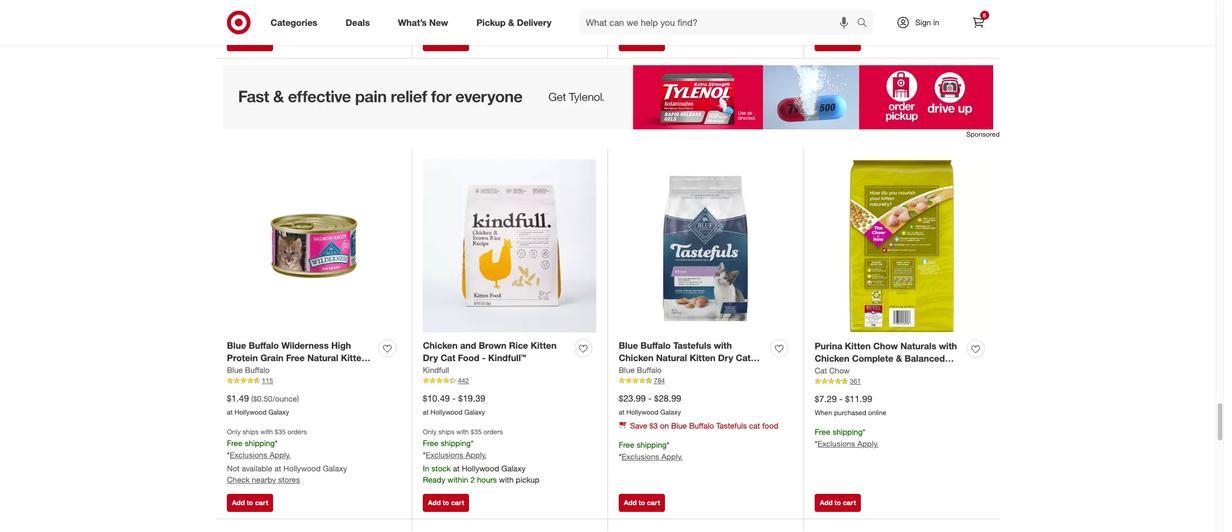 Task type: vqa. For each thing, say whether or not it's contained in the screenshot.
The (
yes



Task type: describe. For each thing, give the bounding box(es) containing it.
natural inside blue buffalo wilderness high protein grain free natural kitten pate wet cat food with salmon recipe - 3oz
[[307, 353, 338, 364]]

in
[[933, 17, 940, 27]]

$10.49
[[423, 393, 450, 405]]

6 link
[[966, 10, 991, 35]]

at inside 'not available at hollywood galaxy check nearby stores'
[[862, 3, 869, 12]]

with inside blue buffalo wilderness high protein grain free natural kitten pate wet cat food with salmon recipe - 3oz
[[309, 366, 327, 377]]

cat inside cat chow link
[[815, 366, 827, 376]]

what's
[[398, 17, 427, 28]]

high
[[331, 340, 351, 351]]

food inside blue buffalo wilderness high protein grain free natural kitten pate wet cat food with salmon recipe - 3oz
[[285, 366, 306, 377]]

pate
[[227, 366, 246, 377]]

and
[[460, 340, 476, 351]]

apply. inside the only ships with $35 orders free shipping * * exclusions apply. not available at hollywood galaxy check nearby stores
[[270, 451, 291, 460]]

stores inside 'not available at hollywood galaxy check nearby stores'
[[866, 14, 888, 24]]

$3
[[650, 421, 658, 431]]

kitten inside purina kitten chow naturals with chicken complete & balanced dry cat food
[[845, 340, 871, 352]]

nearby inside the only ships with $35 orders free shipping * * exclusions apply. not available at hollywood galaxy check nearby stores
[[252, 475, 276, 485]]

(
[[251, 394, 253, 404]]

kindfull
[[423, 366, 449, 375]]

chicken inside blue buffalo tastefuls with chicken natural kitten dry cat food
[[619, 353, 654, 364]]

what's new link
[[388, 10, 462, 35]]

salmon
[[330, 366, 362, 377]]

food inside chicken and brown rice kitten dry cat food - kindfull™
[[458, 353, 480, 364]]

with right hours
[[499, 475, 514, 485]]

blue buffalo wilderness high protein grain free natural kitten pate wet cat food with salmon recipe - 3oz
[[227, 340, 367, 390]]

$7.29 - $11.99 when purchased online
[[815, 394, 886, 417]]

stores inside not available at check nearby stores
[[278, 13, 300, 23]]

hours
[[477, 475, 497, 485]]

with inside blue buffalo tastefuls with chicken natural kitten dry cat food
[[714, 340, 732, 351]]

- for $23.99 - $28.99
[[648, 393, 652, 405]]

naturals
[[901, 340, 937, 352]]

rice
[[509, 340, 528, 351]]

chicken inside chicken and brown rice kitten dry cat food - kindfull™
[[423, 340, 458, 351]]

115
[[262, 377, 273, 385]]

stock
[[432, 464, 451, 474]]

blue buffalo wilderness high protein grain free natural kitten pate wet cat food with salmon recipe - 3oz link
[[227, 339, 374, 390]]

in
[[423, 464, 429, 474]]

apply. inside only ships with $35 orders free shipping * * exclusions apply. in stock at  hollywood galaxy ready within 2 hours with pickup
[[466, 451, 487, 460]]

not available at hollywood galaxy check nearby stores
[[815, 3, 935, 24]]

deals link
[[336, 10, 384, 35]]

$7.29
[[815, 394, 837, 405]]

$10.49 - $19.39 at hollywood galaxy
[[423, 393, 485, 417]]

$1.49
[[227, 393, 249, 405]]

nearby inside not available at check nearby stores
[[252, 13, 276, 23]]

ships for $1.49
[[243, 428, 259, 436]]

not for not available at hollywood galaxy check nearby stores
[[815, 3, 828, 12]]

chicken and brown rice kitten dry cat food - kindfull™
[[423, 340, 557, 364]]

purina kitten chow naturals with chicken complete & balanced dry cat food link
[[815, 340, 962, 377]]

kitten inside blue buffalo wilderness high protein grain free natural kitten pate wet cat food with salmon recipe - 3oz
[[341, 353, 367, 364]]

$0.50
[[253, 394, 272, 404]]

hollywood inside the only ships with $35 orders free shipping * * exclusions apply. not available at hollywood galaxy check nearby stores
[[283, 464, 321, 474]]

advertisement region
[[216, 66, 1000, 130]]

only ships with $35 orders free shipping * * exclusions apply. not available at hollywood galaxy check nearby stores
[[227, 428, 347, 485]]

apply. down online
[[858, 439, 879, 449]]

& inside purina kitten chow naturals with chicken complete & balanced dry cat food
[[896, 353, 902, 365]]

at inside the only ships with $35 orders free shipping * * exclusions apply. not available at hollywood galaxy check nearby stores
[[275, 464, 281, 474]]

search
[[852, 18, 879, 29]]

at inside not available at check nearby stores
[[275, 2, 281, 12]]

cat chow
[[815, 366, 850, 376]]

purina kitten chow naturals with chicken complete & balanced dry cat food
[[815, 340, 957, 377]]

with down $10.49 - $19.39 at hollywood galaxy
[[456, 428, 469, 436]]

orders for $19.39
[[484, 428, 503, 436]]

save $3 on blue buffalo tastefuls cat food
[[630, 421, 779, 431]]

pickup
[[516, 475, 540, 485]]

ships for $10.49
[[439, 428, 455, 436]]

free shipping * * exclusions apply. for dry
[[815, 427, 879, 449]]

free down when
[[815, 427, 831, 437]]

$35 for $19.39
[[471, 428, 482, 436]]

pickup
[[477, 17, 506, 28]]

protein
[[227, 353, 258, 364]]

not available at check nearby stores
[[227, 2, 300, 23]]

- inside chicken and brown rice kitten dry cat food - kindfull™
[[482, 353, 486, 364]]

ready
[[423, 475, 445, 485]]

buffalo for blue buffalo link associated with food
[[637, 366, 662, 375]]

0 vertical spatial &
[[508, 17, 514, 28]]

cat
[[749, 421, 760, 431]]

pickup & delivery link
[[467, 10, 566, 35]]

361
[[850, 377, 861, 386]]

kitten inside chicken and brown rice kitten dry cat food - kindfull™
[[531, 340, 557, 351]]

check inside not available at check nearby stores
[[227, 13, 250, 23]]

hollywood inside $10.49 - $19.39 at hollywood galaxy
[[431, 408, 463, 417]]

2
[[471, 475, 475, 485]]

sign
[[915, 17, 931, 27]]

784 link
[[619, 376, 792, 386]]

exclusions down when
[[818, 439, 855, 449]]

$1.49 ( $0.50 /ounce ) at hollywood galaxy
[[227, 393, 299, 417]]

within
[[448, 475, 468, 485]]

kindfull link
[[423, 365, 449, 376]]

$35 for $0.50
[[275, 428, 286, 436]]

complete
[[852, 353, 894, 365]]

hollywood inside $1.49 ( $0.50 /ounce ) at hollywood galaxy
[[235, 408, 267, 417]]

kitten inside blue buffalo tastefuls with chicken natural kitten dry cat food
[[690, 353, 716, 364]]

categories link
[[261, 10, 332, 35]]

when
[[815, 409, 832, 417]]

6
[[983, 12, 986, 19]]

orders for $0.50
[[288, 428, 307, 436]]

blue inside blue buffalo wilderness high protein grain free natural kitten pate wet cat food with salmon recipe - 3oz
[[227, 340, 246, 351]]

$23.99
[[619, 393, 646, 405]]

What can we help you find? suggestions appear below search field
[[579, 10, 860, 35]]

purchased
[[834, 409, 866, 417]]

$19.39
[[458, 393, 485, 405]]

tastefuls inside blue buffalo tastefuls with chicken natural kitten dry cat food
[[673, 340, 711, 351]]

blue buffalo link for food
[[619, 365, 662, 376]]

blue buffalo tastefuls with chicken natural kitten dry cat food
[[619, 340, 751, 377]]

buffalo for blue buffalo wilderness high protein grain free natural kitten pate wet cat food with salmon recipe - 3oz link
[[249, 340, 279, 351]]

on
[[660, 421, 669, 431]]

kindfull™
[[488, 353, 526, 364]]

purina
[[815, 340, 843, 352]]

115 link
[[227, 376, 400, 386]]

new
[[429, 17, 448, 28]]

442
[[458, 377, 469, 385]]

3oz
[[266, 378, 281, 390]]

shipping down purchased
[[833, 427, 863, 437]]

exclusions apply. link up stock
[[426, 451, 487, 460]]

available for stores
[[242, 2, 272, 12]]



Task type: locate. For each thing, give the bounding box(es) containing it.
blue
[[227, 340, 246, 351], [619, 340, 638, 351], [227, 366, 243, 375], [619, 366, 635, 375], [671, 421, 687, 431]]

dry inside chicken and brown rice kitten dry cat food - kindfull™
[[423, 353, 438, 364]]

cat inside chicken and brown rice kitten dry cat food - kindfull™
[[441, 353, 456, 364]]

- right $7.29
[[839, 394, 843, 405]]

$35 down the '$19.39'
[[471, 428, 482, 436]]

only down $1.49
[[227, 428, 241, 436]]

$35 inside the only ships with $35 orders free shipping * * exclusions apply. not available at hollywood galaxy check nearby stores
[[275, 428, 286, 436]]

cat inside blue buffalo wilderness high protein grain free natural kitten pate wet cat food with salmon recipe - 3oz
[[267, 366, 282, 377]]

dry inside purina kitten chow naturals with chicken complete & balanced dry cat food
[[815, 366, 830, 377]]

add to cart
[[232, 38, 268, 46], [428, 38, 464, 46], [624, 38, 660, 46], [820, 38, 856, 46], [232, 499, 268, 508], [428, 499, 464, 508], [624, 499, 660, 508], [820, 499, 856, 508]]

not for not available at check nearby stores
[[227, 2, 240, 12]]

exclusions down save
[[622, 452, 659, 462]]

galaxy inside the only ships with $35 orders free shipping * * exclusions apply. not available at hollywood galaxy check nearby stores
[[323, 464, 347, 474]]

ships down $1.49 ( $0.50 /ounce ) at hollywood galaxy
[[243, 428, 259, 436]]

442 link
[[423, 376, 596, 386]]

free shipping * * exclusions apply. down purchased
[[815, 427, 879, 449]]

- for $7.29 - $11.99
[[839, 394, 843, 405]]

shipping down $3 at the bottom of the page
[[637, 440, 667, 450]]

available inside 'not available at hollywood galaxy check nearby stores'
[[830, 3, 860, 12]]

orders inside the only ships with $35 orders free shipping * * exclusions apply. not available at hollywood galaxy check nearby stores
[[288, 428, 307, 436]]

1 horizontal spatial ships
[[439, 428, 455, 436]]

0 horizontal spatial blue buffalo link
[[227, 365, 270, 376]]

blue buffalo link down protein
[[227, 365, 270, 376]]

chow inside cat chow link
[[829, 366, 850, 376]]

check nearby stores button
[[227, 13, 300, 24], [815, 13, 888, 25], [227, 475, 300, 486]]

- inside the $7.29 - $11.99 when purchased online
[[839, 394, 843, 405]]

free down $1.49
[[227, 439, 243, 448]]

$28.99
[[654, 393, 681, 405]]

exclusions apply. link down $3 at the bottom of the page
[[622, 452, 683, 462]]

hollywood inside "$23.99 - $28.99 at hollywood galaxy"
[[627, 408, 659, 417]]

shipping
[[833, 427, 863, 437], [245, 439, 275, 448], [441, 439, 471, 448], [637, 440, 667, 450]]

1 horizontal spatial natural
[[656, 353, 687, 364]]

2 only from the left
[[423, 428, 437, 436]]

cat inside purina kitten chow naturals with chicken complete & balanced dry cat food
[[833, 366, 848, 377]]

free shipping * * exclusions apply. for food
[[619, 440, 683, 462]]

chow up 361
[[829, 366, 850, 376]]

blue buffalo link for pate
[[227, 365, 270, 376]]

to
[[247, 38, 253, 46], [443, 38, 449, 46], [639, 38, 645, 46], [835, 38, 841, 46], [247, 499, 253, 508], [443, 499, 449, 508], [639, 499, 645, 508], [835, 499, 841, 508]]

natural up 784
[[656, 353, 687, 364]]

361 link
[[815, 377, 989, 387]]

kitten
[[531, 340, 557, 351], [845, 340, 871, 352], [341, 353, 367, 364], [690, 353, 716, 364]]

buffalo for blue buffalo link related to pate
[[245, 366, 270, 375]]

pickup & delivery
[[477, 17, 552, 28]]

cart
[[255, 38, 268, 46], [451, 38, 464, 46], [647, 38, 660, 46], [843, 38, 856, 46], [255, 499, 268, 508], [451, 499, 464, 508], [647, 499, 660, 508], [843, 499, 856, 508]]

2 natural from the left
[[656, 353, 687, 364]]

cat chow link
[[815, 366, 850, 377]]

at inside $10.49 - $19.39 at hollywood galaxy
[[423, 408, 429, 417]]

1 horizontal spatial free shipping * * exclusions apply.
[[815, 427, 879, 449]]

1 vertical spatial &
[[896, 353, 902, 365]]

natural inside blue buffalo tastefuls with chicken natural kitten dry cat food
[[656, 353, 687, 364]]

kitten up the 784 link
[[690, 353, 716, 364]]

food inside purina kitten chow naturals with chicken complete & balanced dry cat food
[[850, 366, 872, 377]]

- inside blue buffalo wilderness high protein grain free natural kitten pate wet cat food with salmon recipe - 3oz
[[259, 378, 263, 390]]

buffalo inside blue buffalo wilderness high protein grain free natural kitten pate wet cat food with salmon recipe - 3oz
[[249, 340, 279, 351]]

nearby
[[252, 13, 276, 23], [840, 14, 864, 24], [252, 475, 276, 485]]

tastefuls up the 784 link
[[673, 340, 711, 351]]

dry
[[423, 353, 438, 364], [718, 353, 733, 364], [815, 366, 830, 377]]

784
[[654, 377, 665, 385]]

$35 down $1.49 ( $0.50 /ounce ) at hollywood galaxy
[[275, 428, 286, 436]]

apply. down $1.49 ( $0.50 /ounce ) at hollywood galaxy
[[270, 451, 291, 460]]

delivery
[[517, 17, 552, 28]]

1 horizontal spatial $35
[[471, 428, 482, 436]]

galaxy inside 'not available at hollywood galaxy check nearby stores'
[[911, 3, 935, 12]]

hollywood inside only ships with $35 orders free shipping * * exclusions apply. in stock at  hollywood galaxy ready within 2 hours with pickup
[[462, 464, 499, 474]]

$11.99
[[845, 394, 872, 405]]

orders down the '$19.39'
[[484, 428, 503, 436]]

2 blue buffalo link from the left
[[619, 365, 662, 376]]

buffalo
[[249, 340, 279, 351], [641, 340, 671, 351], [245, 366, 270, 375], [637, 366, 662, 375], [689, 421, 714, 431]]

with up balanced
[[939, 340, 957, 352]]

ships down $10.49 - $19.39 at hollywood galaxy
[[439, 428, 455, 436]]

blue buffalo for food
[[619, 366, 662, 375]]

grain
[[260, 353, 284, 364]]

free shipping * * exclusions apply.
[[815, 427, 879, 449], [619, 440, 683, 462]]

0 horizontal spatial free shipping * * exclusions apply.
[[619, 440, 683, 462]]

exclusions up stock
[[426, 451, 463, 460]]

1 $35 from the left
[[275, 428, 286, 436]]

with inside purina kitten chow naturals with chicken complete & balanced dry cat food
[[939, 340, 957, 352]]

wilderness
[[281, 340, 329, 351]]

with up the 784 link
[[714, 340, 732, 351]]

nearby inside 'not available at hollywood galaxy check nearby stores'
[[840, 14, 864, 24]]

free inside only ships with $35 orders free shipping * * exclusions apply. in stock at  hollywood galaxy ready within 2 hours with pickup
[[423, 439, 439, 448]]

2 orders from the left
[[484, 428, 503, 436]]

orders
[[288, 428, 307, 436], [484, 428, 503, 436]]

1 horizontal spatial chicken
[[619, 353, 654, 364]]

only for $10.49
[[423, 428, 437, 436]]

free down save
[[619, 440, 635, 450]]

- for $10.49 - $19.39
[[452, 393, 456, 405]]

stores
[[278, 13, 300, 23], [866, 14, 888, 24], [278, 475, 300, 485]]

2 horizontal spatial dry
[[815, 366, 830, 377]]

chow inside purina kitten chow naturals with chicken complete & balanced dry cat food
[[873, 340, 898, 352]]

add
[[232, 38, 245, 46], [428, 38, 441, 46], [624, 38, 637, 46], [820, 38, 833, 46], [232, 499, 245, 508], [428, 499, 441, 508], [624, 499, 637, 508], [820, 499, 833, 508]]

1 vertical spatial tastefuls
[[716, 421, 747, 431]]

ships inside only ships with $35 orders free shipping * * exclusions apply. in stock at  hollywood galaxy ready within 2 hours with pickup
[[439, 428, 455, 436]]

exclusions down $1.49 ( $0.50 /ounce ) at hollywood galaxy
[[230, 451, 267, 460]]

available inside the only ships with $35 orders free shipping * * exclusions apply. not available at hollywood galaxy check nearby stores
[[242, 464, 272, 474]]

brown
[[479, 340, 507, 351]]

& right pickup
[[508, 17, 514, 28]]

0 horizontal spatial tastefuls
[[673, 340, 711, 351]]

chicken inside purina kitten chow naturals with chicken complete & balanced dry cat food
[[815, 353, 850, 365]]

food
[[762, 421, 779, 431]]

check
[[227, 13, 250, 23], [815, 14, 838, 24], [227, 475, 250, 485]]

blue buffalo for pate
[[227, 366, 270, 375]]

dry down purina
[[815, 366, 830, 377]]

exclusions inside the only ships with $35 orders free shipping * * exclusions apply. not available at hollywood galaxy check nearby stores
[[230, 451, 267, 460]]

& up 361 link
[[896, 353, 902, 365]]

available for check
[[830, 3, 860, 12]]

only inside only ships with $35 orders free shipping * * exclusions apply. in stock at  hollywood galaxy ready within 2 hours with pickup
[[423, 428, 437, 436]]

chicken up $23.99
[[619, 353, 654, 364]]

cat up kindfull
[[441, 353, 456, 364]]

with left salmon
[[309, 366, 327, 377]]

1 vertical spatial chow
[[829, 366, 850, 376]]

$35 inside only ships with $35 orders free shipping * * exclusions apply. in stock at  hollywood galaxy ready within 2 hours with pickup
[[471, 428, 482, 436]]

exclusions apply. link down purchased
[[818, 439, 879, 449]]

2 horizontal spatial chicken
[[815, 353, 850, 365]]

cat inside blue buffalo tastefuls with chicken natural kitten dry cat food
[[736, 353, 751, 364]]

1 only from the left
[[227, 428, 241, 436]]

check nearby stores button for stores
[[227, 13, 300, 24]]

1 orders from the left
[[288, 428, 307, 436]]

check nearby stores button for check
[[815, 13, 888, 25]]

- left 3oz
[[259, 378, 263, 390]]

apply. up 2
[[466, 451, 487, 460]]

galaxy inside $10.49 - $19.39 at hollywood galaxy
[[464, 408, 485, 417]]

shipping up stock
[[441, 439, 471, 448]]

1 horizontal spatial blue buffalo link
[[619, 365, 662, 376]]

with
[[714, 340, 732, 351], [939, 340, 957, 352], [309, 366, 327, 377], [260, 428, 273, 436], [456, 428, 469, 436], [499, 475, 514, 485]]

0 horizontal spatial chow
[[829, 366, 850, 376]]

1 natural from the left
[[307, 353, 338, 364]]

check inside 'not available at hollywood galaxy check nearby stores'
[[815, 14, 838, 24]]

cat
[[441, 353, 456, 364], [736, 353, 751, 364], [267, 366, 282, 377], [815, 366, 827, 376], [833, 366, 848, 377]]

chicken and brown rice kitten dry cat food - kindfull™ link
[[423, 339, 570, 365]]

hollywood inside 'not available at hollywood galaxy check nearby stores'
[[871, 3, 909, 12]]

add to cart button
[[227, 33, 273, 51], [423, 33, 469, 51], [619, 33, 665, 51], [815, 33, 861, 51], [227, 495, 273, 513], [423, 495, 469, 513], [619, 495, 665, 513], [815, 495, 861, 513]]

chicken up kindfull
[[423, 340, 458, 351]]

sign in
[[915, 17, 940, 27]]

1 horizontal spatial &
[[896, 353, 902, 365]]

online
[[868, 409, 886, 417]]

0 horizontal spatial natural
[[307, 353, 338, 364]]

cat up 3oz
[[267, 366, 282, 377]]

kitten right 'rice'
[[531, 340, 557, 351]]

2 ships from the left
[[439, 428, 455, 436]]

blue inside blue buffalo tastefuls with chicken natural kitten dry cat food
[[619, 340, 638, 351]]

0 horizontal spatial only
[[227, 428, 241, 436]]

-
[[482, 353, 486, 364], [259, 378, 263, 390], [452, 393, 456, 405], [648, 393, 652, 405], [839, 394, 843, 405]]

orders inside only ships with $35 orders free shipping * * exclusions apply. in stock at  hollywood galaxy ready within 2 hours with pickup
[[484, 428, 503, 436]]

sign in link
[[887, 10, 957, 35]]

orders down )
[[288, 428, 307, 436]]

cat down purina
[[815, 366, 827, 376]]

ships inside the only ships with $35 orders free shipping * * exclusions apply. not available at hollywood galaxy check nearby stores
[[243, 428, 259, 436]]

available inside not available at check nearby stores
[[242, 2, 272, 12]]

1 horizontal spatial tastefuls
[[716, 421, 747, 431]]

buffalo for the blue buffalo tastefuls with chicken natural kitten dry cat food link
[[641, 340, 671, 351]]

1 blue buffalo link from the left
[[227, 365, 270, 376]]

with down $1.49 ( $0.50 /ounce ) at hollywood galaxy
[[260, 428, 273, 436]]

blue buffalo link up 784
[[619, 365, 662, 376]]

0 vertical spatial tastefuls
[[673, 340, 711, 351]]

shipping down $1.49 ( $0.50 /ounce ) at hollywood galaxy
[[245, 439, 275, 448]]

galaxy inside "$23.99 - $28.99 at hollywood galaxy"
[[660, 408, 681, 417]]

1 horizontal spatial orders
[[484, 428, 503, 436]]

0 horizontal spatial dry
[[423, 353, 438, 364]]

*
[[863, 427, 866, 437], [275, 439, 278, 448], [471, 439, 474, 448], [815, 439, 818, 449], [667, 440, 670, 450], [227, 451, 230, 460], [423, 451, 426, 460], [619, 452, 622, 462]]

sponsored
[[967, 130, 1000, 139]]

chicken up cat chow
[[815, 353, 850, 365]]

blue buffalo link
[[227, 365, 270, 376], [619, 365, 662, 376]]

1 horizontal spatial chow
[[873, 340, 898, 352]]

search button
[[852, 10, 879, 37]]

apply.
[[858, 439, 879, 449], [270, 451, 291, 460], [466, 451, 487, 460], [662, 452, 683, 462]]

hollywood
[[871, 3, 909, 12], [235, 408, 267, 417], [431, 408, 463, 417], [627, 408, 659, 417], [283, 464, 321, 474], [462, 464, 499, 474]]

what's new
[[398, 17, 448, 28]]

kitten up salmon
[[341, 353, 367, 364]]

not inside the only ships with $35 orders free shipping * * exclusions apply. not available at hollywood galaxy check nearby stores
[[227, 464, 240, 474]]

categories
[[271, 17, 317, 28]]

free inside the only ships with $35 orders free shipping * * exclusions apply. not available at hollywood galaxy check nearby stores
[[227, 439, 243, 448]]

cat left 361
[[833, 366, 848, 377]]

shipping inside only ships with $35 orders free shipping * * exclusions apply. in stock at  hollywood galaxy ready within 2 hours with pickup
[[441, 439, 471, 448]]

0 vertical spatial chow
[[873, 340, 898, 352]]

exclusions apply. link
[[818, 439, 879, 449], [230, 451, 291, 460], [426, 451, 487, 460], [622, 452, 683, 462]]

/ounce
[[272, 394, 297, 404]]

with inside the only ships with $35 orders free shipping * * exclusions apply. not available at hollywood galaxy check nearby stores
[[260, 428, 273, 436]]

0 horizontal spatial $35
[[275, 428, 286, 436]]

purina kitten chow naturals with chicken complete & balanced dry cat food image
[[815, 159, 989, 333], [815, 159, 989, 333]]

save
[[630, 421, 647, 431]]

1 horizontal spatial blue buffalo
[[619, 366, 662, 375]]

check inside the only ships with $35 orders free shipping * * exclusions apply. not available at hollywood galaxy check nearby stores
[[227, 475, 250, 485]]

0 horizontal spatial ships
[[243, 428, 259, 436]]

deals
[[346, 17, 370, 28]]

cat up the 784 link
[[736, 353, 751, 364]]

1 blue buffalo from the left
[[227, 366, 270, 375]]

only for $1.49
[[227, 428, 241, 436]]

blue buffalo down protein
[[227, 366, 270, 375]]

at inside "$23.99 - $28.99 at hollywood galaxy"
[[619, 408, 625, 417]]

- down "brown"
[[482, 353, 486, 364]]

$23.99 - $28.99 at hollywood galaxy
[[619, 393, 681, 417]]

not inside 'not available at hollywood galaxy check nearby stores'
[[815, 3, 828, 12]]

1 horizontal spatial dry
[[718, 353, 733, 364]]

wet
[[249, 366, 265, 377]]

- inside $10.49 - $19.39 at hollywood galaxy
[[452, 393, 456, 405]]

free up in
[[423, 439, 439, 448]]

2 $35 from the left
[[471, 428, 482, 436]]

2 blue buffalo from the left
[[619, 366, 662, 375]]

exclusions apply. link down $1.49 ( $0.50 /ounce ) at hollywood galaxy
[[230, 451, 291, 460]]

1 horizontal spatial only
[[423, 428, 437, 436]]

buffalo inside blue buffalo tastefuls with chicken natural kitten dry cat food
[[641, 340, 671, 351]]

only down $10.49
[[423, 428, 437, 436]]

dry up the 784 link
[[718, 353, 733, 364]]

kitten up complete
[[845, 340, 871, 352]]

blue buffalo
[[227, 366, 270, 375], [619, 366, 662, 375]]

- inside "$23.99 - $28.99 at hollywood galaxy"
[[648, 393, 652, 405]]

not inside not available at check nearby stores
[[227, 2, 240, 12]]

galaxy inside $1.49 ( $0.50 /ounce ) at hollywood galaxy
[[268, 408, 289, 417]]

chow up complete
[[873, 340, 898, 352]]

at inside $1.49 ( $0.50 /ounce ) at hollywood galaxy
[[227, 408, 233, 417]]

apply. down on
[[662, 452, 683, 462]]

only ships with $35 orders free shipping * * exclusions apply. in stock at  hollywood galaxy ready within 2 hours with pickup
[[423, 428, 540, 485]]

at inside only ships with $35 orders free shipping * * exclusions apply. in stock at  hollywood galaxy ready within 2 hours with pickup
[[453, 464, 460, 474]]

balanced
[[905, 353, 945, 365]]

0 horizontal spatial blue buffalo
[[227, 366, 270, 375]]

chicken and brown rice kitten dry cat food - kindfull™ image
[[423, 159, 596, 333], [423, 159, 596, 333]]

natural down wilderness
[[307, 353, 338, 364]]

galaxy inside only ships with $35 orders free shipping * * exclusions apply. in stock at  hollywood galaxy ready within 2 hours with pickup
[[501, 464, 526, 474]]

blue buffalo up 784
[[619, 366, 662, 375]]

free
[[286, 353, 305, 364], [815, 427, 831, 437], [227, 439, 243, 448], [423, 439, 439, 448], [619, 440, 635, 450]]

stores inside the only ships with $35 orders free shipping * * exclusions apply. not available at hollywood galaxy check nearby stores
[[278, 475, 300, 485]]

)
[[297, 394, 299, 404]]

exclusions inside only ships with $35 orders free shipping * * exclusions apply. in stock at  hollywood galaxy ready within 2 hours with pickup
[[426, 451, 463, 460]]

blue buffalo tastefuls with chicken natural kitten dry cat food link
[[619, 339, 766, 377]]

0 horizontal spatial &
[[508, 17, 514, 28]]

blue buffalo tastefuls with chicken natural kitten dry cat food image
[[619, 159, 792, 333], [619, 159, 792, 333]]

only inside the only ships with $35 orders free shipping * * exclusions apply. not available at hollywood galaxy check nearby stores
[[227, 428, 241, 436]]

dry inside blue buffalo tastefuls with chicken natural kitten dry cat food
[[718, 353, 733, 364]]

food inside blue buffalo tastefuls with chicken natural kitten dry cat food
[[619, 366, 640, 377]]

available
[[242, 2, 272, 12], [830, 3, 860, 12], [242, 464, 272, 474]]

not
[[227, 2, 240, 12], [815, 3, 828, 12], [227, 464, 240, 474]]

only
[[227, 428, 241, 436], [423, 428, 437, 436]]

natural
[[307, 353, 338, 364], [656, 353, 687, 364]]

0 horizontal spatial chicken
[[423, 340, 458, 351]]

1 ships from the left
[[243, 428, 259, 436]]

free shipping * * exclusions apply. down $3 at the bottom of the page
[[619, 440, 683, 462]]

free inside blue buffalo wilderness high protein grain free natural kitten pate wet cat food with salmon recipe - 3oz
[[286, 353, 305, 364]]

0 horizontal spatial orders
[[288, 428, 307, 436]]

- right $23.99
[[648, 393, 652, 405]]

dry up kindfull
[[423, 353, 438, 364]]

shipping inside the only ships with $35 orders free shipping * * exclusions apply. not available at hollywood galaxy check nearby stores
[[245, 439, 275, 448]]

free down wilderness
[[286, 353, 305, 364]]

- right $10.49
[[452, 393, 456, 405]]

blue buffalo wilderness high protein grain free natural kitten pate wet cat food with salmon recipe - 3oz image
[[227, 159, 400, 333], [227, 159, 400, 333]]

recipe
[[227, 378, 257, 390]]

&
[[508, 17, 514, 28], [896, 353, 902, 365]]

tastefuls left "cat"
[[716, 421, 747, 431]]



